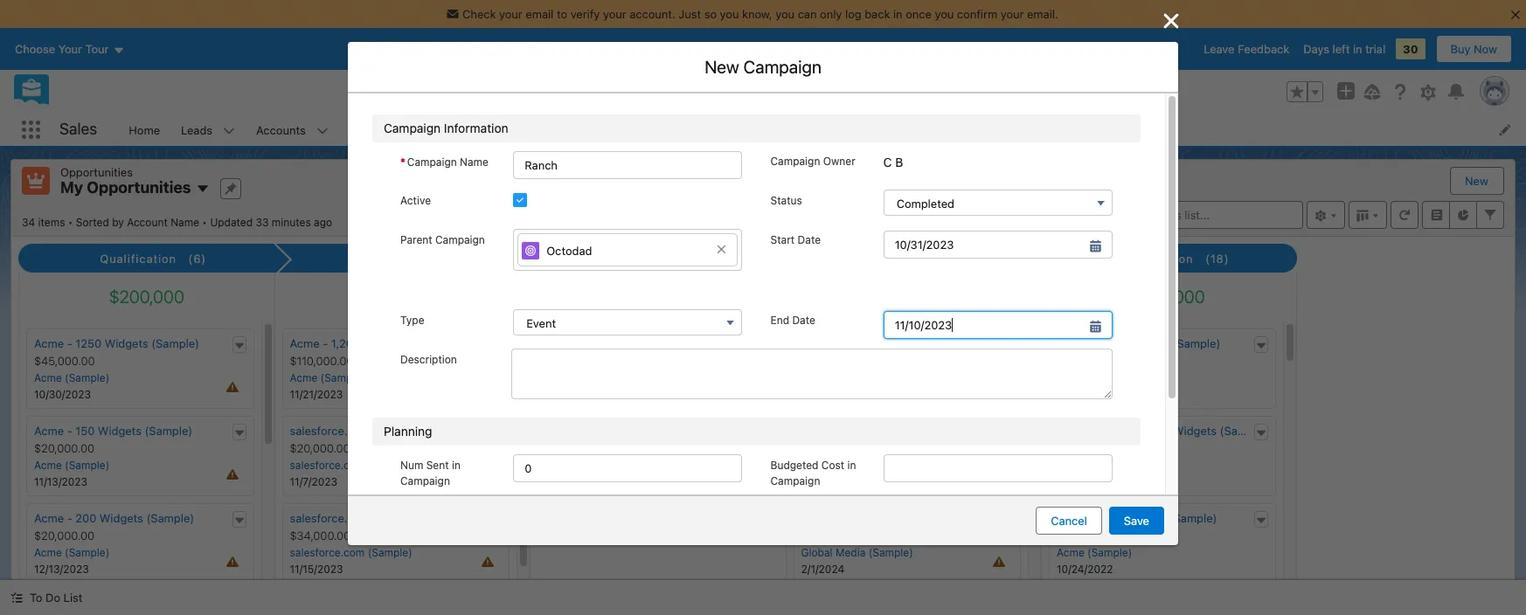 Task type: locate. For each thing, give the bounding box(es) containing it.
$20,000.00 up 11/7/2023
[[290, 442, 350, 456]]

you right so
[[720, 7, 739, 21]]

trial
[[1366, 42, 1386, 56]]

1 vertical spatial date
[[793, 314, 816, 327]]

0 horizontal spatial *
[[374, 421, 379, 435]]

1 horizontal spatial you
[[776, 7, 795, 21]]

34
[[22, 216, 35, 229]]

name down opportunities "link"
[[460, 156, 489, 169]]

opportunity
[[366, 108, 442, 123], [373, 224, 432, 237]]

minutes
[[272, 216, 311, 229]]

Description text field
[[511, 349, 1113, 400]]

* down contacts list item
[[400, 156, 406, 169]]

acme up $105,000.00
[[1057, 337, 1087, 351]]

inverse image
[[1161, 10, 1182, 31]]

owner left c
[[823, 155, 856, 168]]

600
[[1149, 424, 1170, 438]]

(sample)
[[824, 57, 894, 77], [151, 337, 199, 351], [410, 337, 458, 351], [911, 337, 959, 351], [1173, 337, 1221, 351], [65, 372, 109, 385], [321, 372, 365, 385], [1088, 372, 1133, 385], [145, 424, 193, 438], [453, 424, 501, 438], [1220, 424, 1268, 438], [65, 459, 109, 472], [368, 459, 413, 472], [832, 459, 877, 472], [1135, 459, 1180, 472], [146, 512, 194, 526], [453, 512, 501, 526], [1170, 512, 1218, 526], [65, 547, 109, 560], [368, 547, 413, 560], [869, 547, 914, 560], [1088, 547, 1133, 560]]

acme inside $45,000.00 acme (sample) 10/30/2023
[[34, 372, 62, 385]]

acme (sample) link down the $110,000.00
[[290, 372, 365, 385]]

owner inside opportunity owner
[[373, 237, 405, 250]]

opportunities down sales on the left of page
[[60, 165, 133, 179]]

octodad
[[547, 244, 592, 258]]

$20,000.00
[[34, 442, 95, 456], [290, 442, 350, 456], [34, 529, 95, 543]]

acme up the 1/2/2024
[[801, 459, 829, 472]]

opportunity for owner
[[373, 224, 432, 237]]

needs
[[348, 252, 386, 266]]

1 horizontal spatial new
[[1466, 174, 1489, 188]]

Active checkbox
[[513, 193, 527, 207]]

2/1/2024
[[801, 563, 845, 576]]

- inside salesforce.com - 200 widgets (sample) $20,000.00 salesforce.com (sample) 11/7/2023
[[373, 424, 379, 438]]

- for acme - 650 widgets (sample)
[[1090, 512, 1095, 526]]

owner for campaign information
[[823, 155, 856, 168]]

salesforce.com (sample) link down $34,000.00
[[290, 547, 413, 560]]

widgets right '150' on the left bottom
[[98, 424, 142, 438]]

widgets right 600
[[1174, 424, 1217, 438]]

(sample) inside $20,000.00 acme (sample) 12/13/2023
[[65, 547, 109, 560]]

1 you from the left
[[720, 7, 739, 21]]

you right once
[[935, 7, 954, 21]]

your left the email
[[499, 7, 523, 21]]

$75,000.00 salesforce.com (sample) 4/19/2023
[[1057, 442, 1180, 489]]

0 horizontal spatial 1250
[[75, 337, 102, 351]]

$20,000.00 inside $20,000.00 acme (sample) 12/13/2023
[[34, 529, 95, 543]]

home link
[[118, 114, 171, 146]]

- inside the salesforce.com - 320 widgets (sample) $34,000.00 salesforce.com (sample) 11/15/2023
[[373, 512, 379, 526]]

2 horizontal spatial your
[[1001, 7, 1024, 21]]

my
[[60, 178, 83, 197]]

1 vertical spatial owner
[[373, 237, 405, 250]]

$20,000.00 inside $20,000.00 acme (sample) 11/13/2023
[[34, 442, 95, 456]]

text default image inside to do list button
[[10, 592, 23, 604]]

acme (sample) link down $22,500.00
[[801, 459, 877, 472]]

• left updated
[[202, 216, 207, 229]]

salesforce.com (sample) link up 11/7/2023
[[290, 459, 413, 472]]

200 for salesforce.com
[[382, 424, 403, 438]]

list containing home
[[118, 114, 1527, 146]]

1 horizontal spatial text default image
[[1000, 340, 1013, 352]]

- left 320
[[373, 512, 379, 526]]

200 up $20,000.00 acme (sample) 12/13/2023
[[75, 512, 96, 526]]

acme (sample) link for acme - 650 widgets (sample)
[[1057, 547, 1133, 560]]

1 horizontal spatial * list item
[[767, 204, 1145, 263]]

0 horizontal spatial your
[[499, 7, 523, 21]]

text default image
[[233, 340, 245, 352], [1000, 340, 1013, 352]]

0 vertical spatial new
[[705, 57, 740, 77]]

confirm
[[957, 7, 998, 21]]

1 horizontal spatial •
[[202, 216, 207, 229]]

1 vertical spatial 1250
[[75, 337, 102, 351]]

- left planning
[[373, 424, 379, 438]]

leads link
[[171, 114, 223, 146]]

0 vertical spatial *
[[400, 156, 406, 169]]

account.
[[630, 7, 676, 21]]

acme (sample) link up the 12/13/2023
[[34, 547, 109, 560]]

name right account at the left top of page
[[171, 216, 199, 229]]

c
[[884, 155, 892, 170]]

widgets for salesforce.com - 200 widgets (sample) $20,000.00 salesforce.com (sample) 11/7/2023
[[406, 424, 450, 438]]

1 horizontal spatial owner
[[823, 155, 856, 168]]

0 vertical spatial opportunity
[[366, 108, 442, 123]]

- for acme - 1,200 widgets (sample) $110,000.00 acme (sample) 11/21/2023
[[323, 337, 328, 351]]

* text field up event popup button
[[495, 261, 743, 289]]

widgets up $20,000.00 acme (sample) 12/13/2023
[[100, 512, 143, 526]]

campaign inside "budgeted cost in campaign"
[[771, 475, 821, 488]]

0 horizontal spatial name
[[171, 216, 199, 229]]

1 vertical spatial group
[[373, 359, 743, 386]]

widgets right 170
[[864, 337, 908, 351]]

contacts
[[349, 123, 397, 137]]

acme up $60,000.00
[[1057, 512, 1087, 526]]

•
[[68, 216, 73, 229], [202, 216, 207, 229]]

0 vertical spatial 200
[[382, 424, 403, 438]]

acme - 1,200 widgets (sample) link
[[290, 337, 458, 351]]

text default image for salesforce.com - 600 widgets (sample)
[[1255, 427, 1267, 440]]

-
[[702, 57, 709, 77], [67, 337, 72, 351], [323, 337, 328, 351], [834, 337, 840, 351], [1090, 337, 1095, 351], [67, 424, 72, 438], [373, 424, 379, 438], [1141, 424, 1146, 438], [67, 512, 72, 526], [373, 512, 379, 526], [1090, 512, 1095, 526]]

date for start date
[[798, 233, 821, 247]]

acme up the 12/13/2023
[[34, 547, 62, 560]]

- for acme - 150 widgets (sample)
[[67, 424, 72, 438]]

widgets for acme - 150 widgets (sample)
[[98, 424, 142, 438]]

acme (sample) link down $105,000.00
[[1057, 372, 1133, 385]]

acme up 11/13/2023
[[34, 459, 62, 472]]

to do list
[[30, 591, 83, 605]]

- up $20,000.00 acme (sample) 12/13/2023
[[67, 512, 72, 526]]

1 vertical spatial *
[[773, 230, 778, 243]]

list
[[118, 114, 1527, 146]]

- for salesforce.com - 600 widgets (sample)
[[1141, 424, 1146, 438]]

None text field
[[513, 151, 743, 179], [893, 167, 1141, 195], [495, 320, 743, 348], [513, 151, 743, 179], [893, 167, 1141, 195], [495, 320, 743, 348]]

end date
[[771, 314, 816, 327]]

11/15/2023
[[290, 563, 343, 576]]

salesforce.com (sample) link down $75,000.00
[[1057, 459, 1180, 472]]

your left the email.
[[1001, 7, 1024, 21]]

new button
[[1452, 168, 1503, 194]]

sent
[[426, 459, 449, 472]]

widgets inside the salesforce.com - 320 widgets (sample) $34,000.00 salesforce.com (sample) 11/15/2023
[[406, 512, 450, 526]]

updated
[[210, 216, 253, 229]]

event button
[[513, 310, 743, 336]]

widgets inside salesforce.com - 200 widgets (sample) $20,000.00 salesforce.com (sample) 11/7/2023
[[406, 424, 450, 438]]

2 horizontal spatial *
[[773, 230, 778, 243]]

1 vertical spatial opportunity
[[373, 224, 432, 237]]

2 vertical spatial *
[[374, 421, 379, 435]]

1 horizontal spatial 1250
[[714, 57, 752, 77]]

in inside "budgeted cost in campaign"
[[848, 459, 856, 472]]

salesforce.com
[[290, 424, 370, 438], [1057, 424, 1138, 438], [290, 459, 365, 472], [1057, 459, 1132, 472], [290, 512, 370, 526], [290, 547, 365, 560]]

this
[[545, 197, 563, 210]]

widgets right 650
[[1123, 512, 1167, 526]]

contacts list item
[[339, 114, 431, 146]]

opportunities link
[[431, 114, 524, 146]]

check your email to verify your account. just so you know, you can only log back in once you confirm your email.
[[463, 7, 1059, 21]]

complete this field.
[[495, 197, 591, 210]]

- left 600
[[1141, 424, 1146, 438]]

0 horizontal spatial * list item
[[369, 395, 746, 455]]

opportunities up campaign name on the top left of the page
[[441, 123, 514, 137]]

- left '150' on the left bottom
[[67, 424, 72, 438]]

0 vertical spatial date
[[798, 233, 821, 247]]

in right sent
[[452, 459, 461, 472]]

0 horizontal spatial •
[[68, 216, 73, 229]]

date right start
[[798, 233, 821, 247]]

• right items
[[68, 216, 73, 229]]

2 your from the left
[[603, 7, 627, 21]]

$10,000.00 global media (sample) 2/1/2024
[[801, 529, 914, 576]]

200
[[382, 424, 403, 438], [75, 512, 96, 526]]

salesforce.com inside $75,000.00 salesforce.com (sample) 4/19/2023
[[1057, 459, 1132, 472]]

1 horizontal spatial your
[[603, 7, 627, 21]]

1 horizontal spatial 200
[[382, 424, 403, 438]]

1 vertical spatial name
[[171, 216, 199, 229]]

- for salesforce.com - 320 widgets (sample) $34,000.00 salesforce.com (sample) 11/15/2023
[[373, 512, 379, 526]]

check
[[463, 7, 496, 21]]

information for opportunity information
[[445, 108, 518, 123]]

2 horizontal spatial you
[[935, 7, 954, 21]]

name inside my opportunities|opportunities|list view "element"
[[171, 216, 199, 229]]

salesforce.com (sample) link for salesforce.com - 320 widgets (sample)
[[290, 547, 413, 560]]

date right end
[[793, 314, 816, 327]]

$20,000.00 down '150' on the left bottom
[[34, 442, 95, 456]]

list item
[[638, 114, 711, 146], [767, 144, 1145, 204], [767, 263, 1145, 323], [369, 297, 746, 357], [369, 516, 746, 575], [767, 516, 1145, 575]]

1 vertical spatial * text field
[[495, 359, 743, 386]]

- up $45,000.00
[[67, 337, 72, 351]]

0 vertical spatial * text field
[[495, 261, 743, 289]]

0 horizontal spatial 200
[[75, 512, 96, 526]]

$75,000.00
[[1057, 442, 1117, 456]]

* left planning
[[374, 421, 379, 435]]

cancel button
[[1036, 507, 1103, 535]]

list
[[64, 591, 83, 605]]

acme up 10/24/2022
[[1057, 547, 1085, 560]]

(sample) inside $105,000.00 acme (sample) 10/18/2023
[[1088, 372, 1133, 385]]

(0)
[[688, 252, 706, 266]]

salesforce.com up $34,000.00
[[290, 512, 370, 526]]

group down event
[[373, 359, 743, 386]]

acme (sample) link down $45,000.00
[[34, 372, 109, 385]]

acme up '10/18/2023'
[[1057, 372, 1085, 385]]

acme (sample) link down $60,000.00
[[1057, 547, 1133, 560]]

in right cost
[[848, 459, 856, 472]]

widgets for acme - 200 widgets (sample)
[[100, 512, 143, 526]]

buy
[[1451, 42, 1471, 56]]

- up $105,000.00
[[1090, 337, 1095, 351]]

buy now
[[1451, 42, 1498, 56]]

0 horizontal spatial group
[[373, 359, 743, 386]]

1250 up $45,000.00
[[75, 337, 102, 351]]

None search field
[[1094, 201, 1304, 229]]

campaign owner
[[771, 155, 856, 168]]

11/7/2023
[[290, 476, 338, 489]]

text default image for acme - 200 widgets (sample)
[[233, 515, 245, 527]]

you left 'can'
[[776, 7, 795, 21]]

1 horizontal spatial name
[[460, 156, 489, 169]]

* text field down event popup button
[[495, 359, 743, 386]]

1/15/2024
[[801, 388, 850, 401]]

new inside button
[[1466, 174, 1489, 188]]

opportunity information
[[366, 108, 518, 123]]

None text field
[[893, 286, 1141, 314]]

widgets down the "additional information"
[[406, 512, 450, 526]]

sorted
[[76, 216, 109, 229]]

information for campaign information
[[444, 121, 509, 136]]

text default image
[[1255, 340, 1267, 352], [233, 427, 245, 440], [1255, 427, 1267, 440], [233, 515, 245, 527], [1255, 515, 1267, 527], [10, 592, 23, 604]]

opportunities
[[441, 123, 514, 137], [60, 165, 133, 179], [87, 178, 191, 197]]

$20,000.00 acme (sample) 11/13/2023
[[34, 442, 109, 489]]

200 for acme
[[75, 512, 96, 526]]

End Date text field
[[884, 311, 1113, 339]]

1 vertical spatial new
[[1466, 174, 1489, 188]]

(sample) inside $22,500.00 acme (sample) 1/2/2024
[[832, 459, 877, 472]]

acme - 1250 widgets (sample) link
[[34, 337, 199, 351]]

0 vertical spatial group
[[1287, 81, 1324, 102]]

new for new
[[1466, 174, 1489, 188]]

information for additional information
[[432, 479, 505, 495]]

1 vertical spatial 200
[[75, 512, 96, 526]]

* down status
[[773, 230, 778, 243]]

0 horizontal spatial you
[[720, 7, 739, 21]]

- left 170
[[834, 337, 840, 351]]

0 vertical spatial owner
[[823, 155, 856, 168]]

inverse image
[[1161, 10, 1182, 31]]

your right 'verify'
[[603, 7, 627, 21]]

* list item
[[767, 204, 1145, 263], [369, 395, 746, 455]]

event
[[527, 317, 556, 331]]

0 horizontal spatial new
[[705, 57, 740, 77]]

salesforce.com - 320 widgets (sample) link
[[290, 512, 501, 526]]

can
[[798, 7, 817, 21]]

1 text default image from the left
[[233, 340, 245, 352]]

owner up needs analysis
[[373, 237, 405, 250]]

1 * text field from the top
[[495, 261, 743, 289]]

widgets down type at bottom left
[[363, 337, 407, 351]]

once
[[906, 7, 932, 21]]

acme inside $22,500.00 acme (sample) 1/2/2024
[[801, 459, 829, 472]]

3 you from the left
[[935, 7, 954, 21]]

- inside acme - 1,200 widgets (sample) $110,000.00 acme (sample) 11/21/2023
[[323, 337, 328, 351]]

acme up $45,000.00
[[34, 337, 64, 351]]

$60,000.00
[[1057, 529, 1118, 543]]

1,200
[[331, 337, 360, 351]]

1 horizontal spatial group
[[1287, 81, 1324, 102]]

widgets right 1100
[[1126, 337, 1170, 351]]

200 inside salesforce.com - 200 widgets (sample) $20,000.00 salesforce.com (sample) 11/7/2023
[[382, 424, 403, 438]]

- left 650
[[1090, 512, 1095, 526]]

salesforce.com down $75,000.00
[[1057, 459, 1132, 472]]

group
[[1287, 81, 1324, 102], [373, 359, 743, 386]]

accounts
[[256, 123, 306, 137]]

0 horizontal spatial text default image
[[233, 340, 245, 352]]

opportunities up account at the left top of page
[[87, 178, 191, 197]]

acme inside $20,000.00 acme (sample) 12/13/2023
[[34, 547, 62, 560]]

leave
[[1204, 42, 1235, 56]]

* text field
[[495, 261, 743, 289], [495, 359, 743, 386]]

new for new campaign
[[705, 57, 740, 77]]

opportunities list item
[[431, 114, 547, 146]]

campaign
[[744, 57, 822, 77], [384, 121, 441, 136], [771, 155, 821, 168], [407, 156, 457, 169], [435, 233, 485, 247], [400, 475, 450, 488], [771, 475, 821, 488]]

200 up num
[[382, 424, 403, 438]]

acme - 1100 widgets (sample)
[[1057, 337, 1221, 351]]

$20,000.00 up the 12/13/2023
[[34, 529, 95, 543]]

2 text default image from the left
[[1000, 340, 1013, 352]]

list view controls image
[[1307, 201, 1346, 229]]

widgets down $200,000
[[105, 337, 148, 351]]

- for acme - 1100 widgets (sample)
[[1090, 337, 1095, 351]]

salesforce.com - 600 widgets (sample) link
[[1057, 424, 1268, 438]]

in for days left in trial
[[1354, 42, 1363, 56]]

widgets inside acme - 1,200 widgets (sample) $110,000.00 acme (sample) 11/21/2023
[[363, 337, 407, 351]]

proposal
[[624, 252, 676, 266]]

leads list item
[[171, 114, 246, 146]]

qualification
[[100, 252, 177, 266]]

in right the left
[[1354, 42, 1363, 56]]

group down days
[[1287, 81, 1324, 102]]

(sample) inside $20,000.00 acme (sample) 11/13/2023
[[65, 459, 109, 472]]

negotiation
[[871, 252, 941, 266]]

0 vertical spatial name
[[460, 156, 489, 169]]

- up the $110,000.00
[[323, 337, 328, 351]]

- for salesforce.com - 200 widgets (sample) $20,000.00 salesforce.com (sample) 11/7/2023
[[373, 424, 379, 438]]

acme (sample) link up 11/13/2023
[[34, 459, 109, 472]]

text default image for $200,000
[[233, 340, 245, 352]]

1 horizontal spatial *
[[400, 156, 406, 169]]

acme up 10/30/2023
[[34, 372, 62, 385]]

edit acme - 1250 widgets (sample)
[[620, 57, 894, 77]]

days
[[1304, 42, 1330, 56]]

acme left '150' on the left bottom
[[34, 424, 64, 438]]

650
[[1099, 512, 1120, 526]]

accounts link
[[246, 114, 316, 146]]

in
[[894, 7, 903, 21], [1354, 42, 1363, 56], [452, 459, 461, 472], [848, 459, 856, 472]]

widgets up sent
[[406, 424, 450, 438]]

1250 up the search... button
[[714, 57, 752, 77]]

0 horizontal spatial owner
[[373, 237, 405, 250]]

in inside num sent in campaign
[[452, 459, 461, 472]]

(sample) inside $75,000.00 salesforce.com (sample) 4/19/2023
[[1135, 459, 1180, 472]]

10/30/2023
[[34, 388, 91, 401]]

opportunities inside "link"
[[441, 123, 514, 137]]

$20,000.00 for acme - 150 widgets (sample)
[[34, 442, 95, 456]]

acme right the edit
[[654, 57, 697, 77]]



Task type: vqa. For each thing, say whether or not it's contained in the screenshot.


Task type: describe. For each thing, give the bounding box(es) containing it.
acme (sample) link for acme - 1100 widgets (sample)
[[1057, 372, 1133, 385]]

end
[[771, 314, 790, 327]]

salesforce.com down 11/21/2023
[[290, 424, 370, 438]]

cancel
[[1051, 514, 1088, 528]]

left
[[1333, 42, 1350, 56]]

$105,000.00 acme (sample) 10/18/2023
[[1057, 354, 1133, 401]]

days left in trial
[[1304, 42, 1386, 56]]

$22,500.00 acme (sample) 1/2/2024
[[801, 442, 877, 489]]

start date
[[771, 233, 821, 247]]

$20,000.00 acme (sample) 12/13/2023
[[34, 529, 109, 576]]

11/21/2023
[[290, 388, 343, 401]]

acme - 150 widgets (sample)
[[34, 424, 193, 438]]

items
[[38, 216, 65, 229]]

widgets for salesforce.com - 600 widgets (sample)
[[1174, 424, 1217, 438]]

- for acme - 200 widgets (sample)
[[67, 512, 72, 526]]

salesforce.com down $34,000.00
[[290, 547, 365, 560]]

text default image for acme - 1100 widgets (sample)
[[1255, 340, 1267, 352]]

10/18/2023
[[1057, 388, 1112, 401]]

verify
[[571, 7, 600, 21]]

acme (sample) link for acme - 150 widgets (sample)
[[34, 459, 109, 472]]

(sample) inside $45,000.00 acme (sample) 10/30/2023
[[65, 372, 109, 385]]

4/19/2023
[[1057, 476, 1108, 489]]

owner for opportunity information
[[373, 237, 405, 250]]

widgets for acme - 1250 widgets (sample)
[[105, 337, 148, 351]]

complete
[[495, 197, 542, 210]]

cost
[[822, 459, 845, 472]]

closed
[[1123, 252, 1164, 266]]

acme - 1250 widgets (sample)
[[34, 337, 199, 351]]

new campaign
[[705, 57, 822, 77]]

$22,500.00
[[801, 442, 862, 456]]

acme up the $110,000.00
[[290, 337, 320, 351]]

acme (sample) link for acme - 1250 widgets (sample)
[[34, 372, 109, 385]]

num
[[400, 459, 424, 472]]

log
[[846, 7, 862, 21]]

text default image for $211,500
[[1000, 340, 1013, 352]]

global media (sample) link
[[801, 547, 914, 560]]

text default image for acme - 650 widgets (sample)
[[1255, 515, 1267, 527]]

home
[[129, 123, 160, 137]]

$45,000.00
[[34, 354, 95, 368]]

2 you from the left
[[776, 7, 795, 21]]

0 vertical spatial * list item
[[767, 204, 1145, 263]]

widgets for acme - 1,200 widgets (sample) $110,000.00 acme (sample) 11/21/2023
[[363, 337, 407, 351]]

- for acme - 170 widgets (sample)
[[834, 337, 840, 351]]

select list display image
[[1349, 201, 1388, 229]]

analysis
[[390, 252, 440, 266]]

acme - 200 widgets (sample) link
[[34, 512, 194, 526]]

Search My Opportunities list view. search field
[[1094, 201, 1304, 229]]

feedback
[[1238, 42, 1290, 56]]

search...
[[595, 85, 642, 99]]

1 vertical spatial * list item
[[369, 395, 746, 455]]

2 * text field from the top
[[495, 359, 743, 386]]

my opportunities status
[[22, 216, 210, 229]]

do
[[46, 591, 60, 605]]

to do list button
[[0, 581, 93, 616]]

(6)
[[188, 252, 206, 266]]

parent campaign
[[400, 233, 485, 247]]

complete this field. list item
[[369, 144, 746, 219]]

account
[[127, 216, 168, 229]]

status
[[771, 194, 803, 207]]

know,
[[742, 7, 773, 21]]

completed
[[897, 197, 955, 211]]

$10,000.00
[[801, 529, 860, 543]]

widgets for acme - 1100 widgets (sample)
[[1126, 337, 1170, 351]]

acme inside $20,000.00 acme (sample) 11/13/2023
[[34, 459, 62, 472]]

(sample) inside $10,000.00 global media (sample) 2/1/2024
[[869, 547, 914, 560]]

in for num sent in campaign
[[452, 459, 461, 472]]

widgets for acme - 170 widgets (sample)
[[864, 337, 908, 351]]

active
[[400, 194, 431, 207]]

edit
[[620, 57, 649, 77]]

(sample) inside $60,000.00 acme (sample) 10/24/2022
[[1088, 547, 1133, 560]]

salesforce.com up 11/7/2023
[[290, 459, 365, 472]]

acme down end date
[[801, 337, 831, 351]]

salesforce.com (sample) link for salesforce.com - 200 widgets (sample)
[[290, 459, 413, 472]]

widgets down 'can'
[[756, 57, 820, 77]]

in right back
[[894, 7, 903, 21]]

150
[[75, 424, 95, 438]]

acme - 1,200 widgets (sample) $110,000.00 acme (sample) 11/21/2023
[[290, 337, 458, 401]]

2 • from the left
[[202, 216, 207, 229]]

accounts list item
[[246, 114, 339, 146]]

$20,000.00 inside salesforce.com - 200 widgets (sample) $20,000.00 salesforce.com (sample) 11/7/2023
[[290, 442, 350, 456]]

field.
[[566, 197, 591, 210]]

Num Sent in Campaign text field
[[513, 455, 743, 483]]

sales
[[59, 120, 97, 138]]

33
[[256, 216, 269, 229]]

salesforce.com - 600 widgets (sample)
[[1057, 424, 1268, 438]]

parent
[[400, 233, 433, 247]]

budgeted cost in campaign
[[771, 459, 856, 488]]

date for end date
[[793, 314, 816, 327]]

planning
[[384, 424, 432, 439]]

acme inside $105,000.00 acme (sample) 10/18/2023
[[1057, 372, 1085, 385]]

my opportunities|opportunities|list view element
[[10, 159, 1516, 616]]

1/2/2024
[[801, 476, 845, 489]]

acme (sample) link for acme - 200 widgets (sample)
[[34, 547, 109, 560]]

acme - 170 widgets (sample)
[[801, 337, 959, 351]]

salesforce.com - 200 widgets (sample) $20,000.00 salesforce.com (sample) 11/7/2023
[[290, 424, 501, 489]]

additional
[[366, 479, 429, 495]]

salesforce.com - 320 widgets (sample) $34,000.00 salesforce.com (sample) 11/15/2023
[[290, 512, 501, 576]]

1 your from the left
[[499, 7, 523, 21]]

(7)
[[953, 252, 970, 266]]

contacts link
[[339, 114, 408, 146]]

budgeted
[[771, 459, 819, 472]]

acme down 11/13/2023
[[34, 512, 64, 526]]

widgets for acme - 650 widgets (sample)
[[1123, 512, 1167, 526]]

0 vertical spatial 1250
[[714, 57, 752, 77]]

320
[[382, 512, 403, 526]]

34 items • sorted by account name • updated 33 minutes ago
[[22, 216, 332, 229]]

save button
[[1110, 507, 1165, 535]]

$20,000.00 for acme - 200 widgets (sample)
[[34, 529, 95, 543]]

acme - 200 widgets (sample)
[[34, 512, 194, 526]]

text default image for acme - 150 widgets (sample)
[[233, 427, 245, 440]]

1250 inside my opportunities|opportunities|list view "element"
[[75, 337, 102, 351]]

(18)
[[1206, 252, 1230, 266]]

leads
[[181, 123, 213, 137]]

campaign inside num sent in campaign
[[400, 475, 450, 488]]

octodad link
[[518, 233, 738, 266]]

$34,000.00
[[290, 529, 351, 543]]

3 your from the left
[[1001, 7, 1024, 21]]

completed button
[[884, 190, 1113, 216]]

start
[[771, 233, 795, 247]]

needs analysis
[[348, 252, 440, 266]]

$110,000.00
[[290, 354, 354, 368]]

Start Date text field
[[884, 231, 1113, 259]]

11/13/2023
[[34, 476, 88, 489]]

leave feedback
[[1204, 42, 1290, 56]]

won
[[1168, 252, 1194, 266]]

acme up 11/21/2023
[[290, 372, 318, 385]]

in for budgeted cost in campaign
[[848, 459, 856, 472]]

opportunity owner
[[373, 224, 432, 250]]

widgets for salesforce.com - 320 widgets (sample) $34,000.00 salesforce.com (sample) 11/15/2023
[[406, 512, 450, 526]]

Budgeted Cost in Campaign text field
[[884, 455, 1113, 483]]

now
[[1474, 42, 1498, 56]]

1 • from the left
[[68, 216, 73, 229]]

closed won
[[1123, 252, 1194, 266]]

- up the search... button
[[702, 57, 709, 77]]

opportunity for information
[[366, 108, 442, 123]]

b
[[896, 155, 904, 170]]

acme inside $60,000.00 acme (sample) 10/24/2022
[[1057, 547, 1085, 560]]

salesforce.com up $75,000.00
[[1057, 424, 1138, 438]]

save
[[1124, 514, 1150, 528]]

acme - 650 widgets (sample)
[[1057, 512, 1218, 526]]

- for acme - 1250 widgets (sample)
[[67, 337, 72, 351]]

to
[[30, 591, 42, 605]]

so
[[705, 7, 717, 21]]

email
[[526, 7, 554, 21]]



